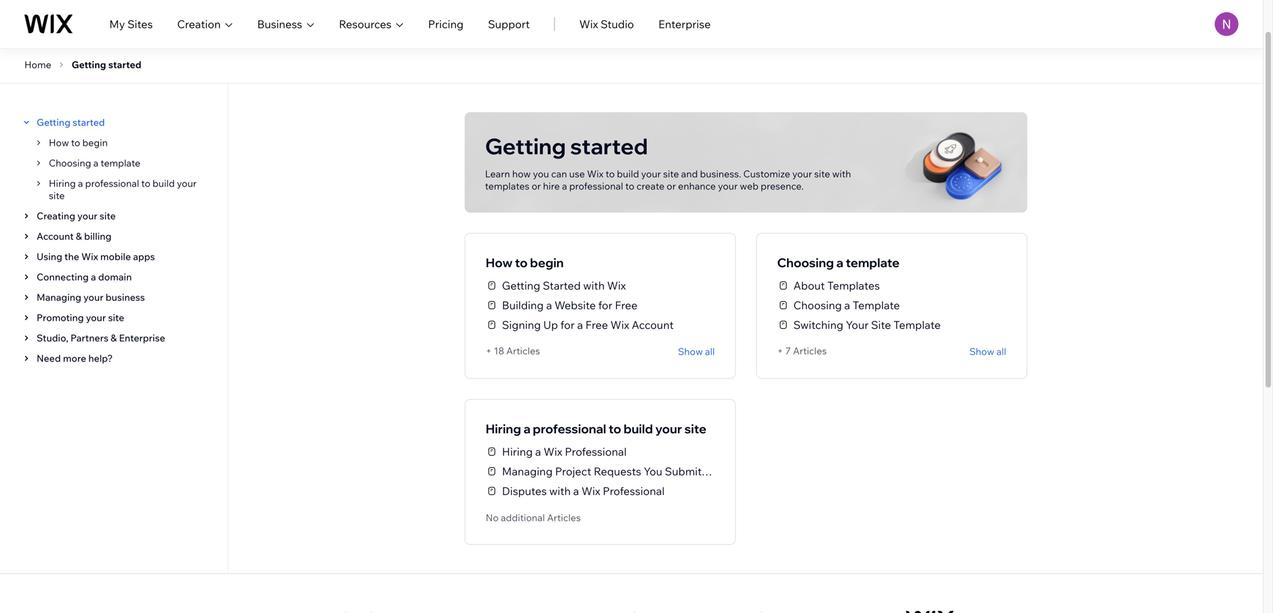 Task type: describe. For each thing, give the bounding box(es) containing it.
studio, partners & enterprise link
[[33, 332, 165, 344]]

1 vertical spatial how to begin
[[486, 255, 564, 270]]

sites
[[127, 17, 153, 31]]

connecting a domain link
[[33, 271, 132, 283]]

+ 18 articles
[[486, 345, 540, 357]]

wix down building a website for free
[[611, 318, 629, 332]]

1 horizontal spatial hiring a professional to build your site link
[[486, 420, 715, 438]]

wix left the marketplace
[[753, 465, 772, 478]]

enhance
[[678, 180, 716, 192]]

a up disputes
[[535, 445, 541, 458]]

+ 7 articles
[[777, 345, 827, 357]]

free for a
[[586, 318, 608, 332]]

about
[[794, 279, 825, 292]]

need more help?
[[37, 352, 113, 364]]

show all for how to begin
[[678, 345, 715, 357]]

about templates link
[[777, 276, 880, 295]]

2 horizontal spatial started
[[570, 132, 648, 160]]

your up managing project requests you submitted to the wix marketplace
[[656, 421, 682, 436]]

hire
[[543, 180, 560, 192]]

studio, partners & enterprise list item
[[16, 328, 216, 348]]

1 vertical spatial hiring a professional to build your site
[[486, 421, 707, 436]]

getting started with wix link
[[486, 276, 626, 295]]

build inside learn how you can use wix to build your site and business. customize your site with templates or hire a professional to create or enhance your web presence.
[[617, 168, 639, 180]]

more
[[63, 352, 86, 364]]

show for choosing a template
[[970, 345, 995, 357]]

your up "create"
[[641, 168, 661, 180]]

your up billing
[[77, 210, 97, 222]]

choosing inside list item
[[49, 157, 91, 169]]

1 horizontal spatial articles
[[547, 512, 581, 524]]

a down using the wix mobile apps link
[[91, 271, 96, 283]]

project
[[555, 465, 592, 478]]

template for choosing a template link inside the list item
[[101, 157, 140, 169]]

resources
[[339, 17, 392, 31]]

enterprise inside studio, partners & enterprise link
[[119, 332, 165, 344]]

connecting a domain
[[37, 271, 132, 283]]

a down website on the left
[[577, 318, 583, 332]]

how inside list item
[[49, 137, 69, 149]]

wix inside "link"
[[607, 279, 626, 292]]

my sites
[[109, 17, 153, 31]]

a up about templates
[[837, 255, 844, 270]]

learn
[[485, 168, 510, 180]]

choosing a template link inside list item
[[45, 157, 140, 169]]

and
[[681, 168, 698, 180]]

site inside hiring a professional to build your site
[[49, 190, 65, 201]]

0 vertical spatial for
[[598, 298, 613, 312]]

managing your business link
[[33, 291, 145, 303]]

getting down home link
[[37, 116, 70, 128]]

promoting
[[37, 312, 84, 323]]

promoting your site list item
[[16, 308, 216, 328]]

all for how to begin
[[705, 345, 715, 357]]

articles for how
[[506, 345, 540, 357]]

choosing a template
[[794, 298, 900, 312]]

18
[[494, 345, 504, 357]]

promoting your site link
[[33, 312, 124, 324]]

site
[[871, 318, 891, 332]]

show all link for choosing a template
[[970, 345, 1007, 358]]

creation
[[177, 17, 221, 31]]

enterprise link
[[659, 16, 711, 32]]

free for for
[[615, 298, 638, 312]]

no additional articles
[[486, 512, 581, 524]]

hiring for hiring a professional to build your site 'link' in list item
[[49, 177, 76, 189]]

managing project requests you submitted to the wix marketplace
[[502, 465, 837, 478]]

wix inside learn how you can use wix to build your site and business. customize your site with templates or hire a professional to create or enhance your web presence.
[[587, 168, 604, 180]]

wix studio link
[[580, 16, 634, 32]]

to up requests
[[609, 421, 621, 436]]

professional for hiring a professional to build your site 'link' in list item
[[85, 177, 139, 189]]

started
[[543, 279, 581, 292]]

show all for choosing a template
[[970, 345, 1007, 357]]

& inside list item
[[76, 230, 82, 242]]

hiring a professional to build your site list item
[[28, 173, 216, 206]]

help?
[[88, 352, 113, 364]]

additional
[[501, 512, 545, 524]]

how to begin inside how to begin list item
[[49, 137, 108, 149]]

switching
[[794, 318, 844, 332]]

your down connecting a domain
[[83, 291, 103, 303]]

you
[[533, 168, 549, 180]]

getting started inside list item
[[37, 116, 105, 128]]

1 vertical spatial begin
[[530, 255, 564, 270]]

domain
[[98, 271, 132, 283]]

help
[[24, 14, 52, 29]]

account & billing
[[37, 230, 111, 242]]

help center
[[24, 14, 94, 29]]

choosing a template link
[[777, 295, 900, 315]]

you
[[644, 465, 663, 478]]

site down managing your business list item
[[108, 312, 124, 323]]

site right the customize
[[815, 168, 830, 180]]

need more help? list item
[[16, 348, 216, 369]]

center
[[55, 14, 94, 29]]

a inside learn how you can use wix to build your site and business. customize your site with templates or hire a professional to create or enhance your web presence.
[[562, 180, 567, 192]]

with inside disputes with a wix professional link
[[549, 484, 571, 498]]

2 vertical spatial getting started
[[485, 132, 648, 160]]

website
[[555, 298, 596, 312]]

to inside list item
[[71, 137, 80, 149]]

home link
[[20, 57, 55, 73]]

wix logo, homepage image
[[906, 611, 954, 613]]

business
[[106, 291, 145, 303]]

show for how to begin
[[678, 345, 703, 357]]

getting down center
[[72, 59, 106, 71]]

managing your business
[[37, 291, 145, 303]]

disputes with a wix professional link
[[486, 481, 665, 501]]

learn how you can use wix to build your site and business. customize your site with templates or hire a professional to create or enhance your web presence.
[[485, 168, 851, 192]]

using the wix mobile apps link
[[33, 251, 155, 263]]

wix down project
[[582, 484, 601, 498]]

1 vertical spatial template
[[894, 318, 941, 332]]

disputes with a wix professional
[[502, 484, 665, 498]]

creating
[[37, 210, 75, 222]]

1 vertical spatial professional
[[603, 484, 665, 498]]

creating your site link
[[33, 210, 116, 222]]

with inside learn how you can use wix to build your site and business. customize your site with templates or hire a professional to create or enhance your web presence.
[[833, 168, 851, 180]]

to right 'use'
[[606, 168, 615, 180]]

site up 'account & billing' list item in the top of the page
[[100, 210, 116, 222]]

pricing link
[[428, 16, 464, 32]]

to up getting started with wix "link"
[[515, 255, 528, 270]]

0 vertical spatial started
[[108, 59, 141, 71]]

with inside getting started with wix "link"
[[583, 279, 605, 292]]

1 vertical spatial how to begin link
[[486, 254, 715, 272]]

+ for choosing a template
[[777, 345, 783, 357]]

0 vertical spatial getting started
[[72, 59, 141, 71]]

a down "templates" on the top right
[[845, 298, 851, 312]]

creation button
[[177, 16, 233, 32]]

account inside list item
[[37, 230, 74, 242]]

building a website for free
[[502, 298, 638, 312]]

need
[[37, 352, 61, 364]]

submitted
[[665, 465, 719, 478]]

hiring a wix professional link
[[486, 442, 627, 461]]

signing
[[502, 318, 541, 332]]

1 vertical spatial choosing
[[777, 255, 834, 270]]

a up up
[[546, 298, 552, 312]]

creating your site
[[37, 210, 116, 222]]

template for the rightmost choosing a template link
[[846, 255, 900, 270]]

professional inside learn how you can use wix to build your site and business. customize your site with templates or hire a professional to create or enhance your web presence.
[[569, 180, 623, 192]]

your inside hiring a professional to build your site
[[177, 177, 197, 189]]

presence.
[[761, 180, 804, 192]]

managing your business list item
[[16, 287, 216, 308]]

business
[[257, 17, 302, 31]]

getting inside getting started with wix "link"
[[502, 279, 540, 292]]

all for choosing a template
[[997, 345, 1007, 357]]

a down project
[[573, 484, 579, 498]]

build up you
[[624, 421, 653, 436]]

1 vertical spatial account
[[632, 318, 674, 332]]



Task type: vqa. For each thing, say whether or not it's contained in the screenshot.
bottom toggle
no



Task type: locate. For each thing, give the bounding box(es) containing it.
0 vertical spatial how to begin link
[[45, 137, 108, 149]]

0 vertical spatial managing
[[37, 291, 81, 303]]

& inside list item
[[111, 332, 117, 344]]

0 horizontal spatial started
[[73, 116, 105, 128]]

0 horizontal spatial +
[[486, 345, 492, 357]]

to inside list item
[[141, 177, 150, 189]]

0 horizontal spatial &
[[76, 230, 82, 242]]

or
[[532, 180, 541, 192], [667, 180, 676, 192]]

2 show all link from the left
[[970, 345, 1007, 358]]

account & billing list item
[[16, 226, 216, 246]]

enterprise down promoting your site list item
[[119, 332, 165, 344]]

profile image image
[[1215, 12, 1239, 36]]

about templates
[[794, 279, 880, 292]]

0 horizontal spatial show all
[[678, 345, 715, 357]]

choosing up about
[[777, 255, 834, 270]]

1 horizontal spatial how to begin link
[[486, 254, 715, 272]]

wix left the studio on the top of page
[[580, 17, 598, 31]]

0 vertical spatial choosing a template
[[49, 157, 140, 169]]

templates
[[828, 279, 880, 292]]

how to begin
[[49, 137, 108, 149], [486, 255, 564, 270]]

managing
[[37, 291, 81, 303], [502, 465, 553, 478]]

enterprise right the studio on the top of page
[[659, 17, 711, 31]]

template up site
[[853, 298, 900, 312]]

marketplace
[[774, 465, 837, 478]]

or down 'you'
[[532, 180, 541, 192]]

1 + from the left
[[486, 345, 492, 357]]

1 vertical spatial choosing a template link
[[777, 254, 1007, 272]]

signing up for a free wix account link
[[486, 315, 674, 335]]

0 horizontal spatial show
[[678, 345, 703, 357]]

0 vertical spatial hiring a professional to build your site
[[49, 177, 197, 201]]

1 vertical spatial hiring a professional to build your site link
[[486, 420, 715, 438]]

2 vertical spatial choosing
[[794, 298, 842, 312]]

0 vertical spatial account
[[37, 230, 74, 242]]

getting up building
[[502, 279, 540, 292]]

using
[[37, 251, 62, 262]]

0 vertical spatial hiring a professional to build your site link
[[45, 177, 212, 202]]

billing
[[84, 230, 111, 242]]

0 horizontal spatial how to begin
[[49, 137, 108, 149]]

1 horizontal spatial how
[[486, 255, 513, 270]]

0 horizontal spatial account
[[37, 230, 74, 242]]

build inside hiring a professional to build your site list item
[[153, 177, 175, 189]]

support
[[488, 17, 530, 31]]

1 vertical spatial hiring
[[486, 421, 521, 436]]

no
[[486, 512, 499, 524]]

hiring a professional to build your site link inside list item
[[45, 177, 212, 202]]

resources button
[[339, 16, 404, 32]]

switching your site template
[[794, 318, 941, 332]]

0 horizontal spatial choosing a template
[[49, 157, 140, 169]]

wix right 'use'
[[587, 168, 604, 180]]

1 vertical spatial managing
[[502, 465, 553, 478]]

your up presence.
[[793, 168, 812, 180]]

free up the signing up for a free wix account
[[615, 298, 638, 312]]

how up the choosing a template list item at left
[[49, 137, 69, 149]]

1 horizontal spatial how to begin
[[486, 255, 564, 270]]

begin up the choosing a template list item at left
[[82, 137, 108, 149]]

0 vertical spatial choosing a template link
[[45, 157, 140, 169]]

up
[[544, 318, 558, 332]]

1 horizontal spatial managing
[[502, 465, 553, 478]]

2 vertical spatial started
[[570, 132, 648, 160]]

to right submitted
[[721, 465, 732, 478]]

apps
[[133, 251, 155, 262]]

1 show from the left
[[678, 345, 703, 357]]

getting started up how to begin list item
[[37, 116, 105, 128]]

studio,
[[37, 332, 68, 344]]

1 vertical spatial started
[[73, 116, 105, 128]]

hiring for the rightmost hiring a professional to build your site 'link'
[[486, 421, 521, 436]]

to up the choosing a template list item at left
[[71, 137, 80, 149]]

Search by topic, product and more field
[[953, 11, 1238, 34]]

your down business. at the top
[[718, 180, 738, 192]]

managing inside managing your business link
[[37, 291, 81, 303]]

managing inside managing project requests you submitted to the wix marketplace link
[[502, 465, 553, 478]]

+ for how to begin
[[486, 345, 492, 357]]

the down "account & billing" link
[[64, 251, 79, 262]]

account
[[37, 230, 74, 242], [632, 318, 674, 332]]

to left "create"
[[626, 180, 635, 192]]

need more help? link
[[33, 352, 113, 364]]

show all
[[678, 345, 715, 357], [970, 345, 1007, 357]]

hiring up disputes
[[502, 445, 533, 458]]

choosing a template for choosing a template link inside the list item
[[49, 157, 140, 169]]

template up "templates" on the top right
[[846, 255, 900, 270]]

0 horizontal spatial articles
[[506, 345, 540, 357]]

0 horizontal spatial for
[[561, 318, 575, 332]]

choosing a template down how to begin list item
[[49, 157, 140, 169]]

how to begin link inside list item
[[45, 137, 108, 149]]

0 horizontal spatial hiring a professional to build your site link
[[45, 177, 212, 202]]

1 horizontal spatial choosing a template
[[777, 255, 900, 270]]

choosing up creating your site link
[[49, 157, 91, 169]]

started up how to begin list item
[[73, 116, 105, 128]]

started down my sites
[[108, 59, 141, 71]]

professional down the choosing a template list item at left
[[85, 177, 139, 189]]

how to begin link
[[45, 137, 108, 149], [486, 254, 715, 272]]

0 horizontal spatial the
[[64, 251, 79, 262]]

how to begin up getting started with wix "link"
[[486, 255, 564, 270]]

0 horizontal spatial template
[[101, 157, 140, 169]]

managing for managing your business
[[37, 291, 81, 303]]

0 horizontal spatial choosing a template link
[[45, 157, 140, 169]]

1 vertical spatial the
[[734, 465, 751, 478]]

0 vertical spatial professional
[[565, 445, 627, 458]]

the right submitted
[[734, 465, 751, 478]]

professional up requests
[[565, 445, 627, 458]]

1 vertical spatial choosing a template
[[777, 255, 900, 270]]

0 vertical spatial free
[[615, 298, 638, 312]]

wix inside list item
[[81, 251, 98, 262]]

template
[[853, 298, 900, 312], [894, 318, 941, 332]]

0 vertical spatial hiring
[[49, 177, 76, 189]]

free down website on the left
[[586, 318, 608, 332]]

partners
[[71, 332, 108, 344]]

hiring a professional to build your site link
[[45, 177, 212, 202], [486, 420, 715, 438]]

1 horizontal spatial free
[[615, 298, 638, 312]]

2 show from the left
[[970, 345, 995, 357]]

wix up the signing up for a free wix account
[[607, 279, 626, 292]]

my sites link
[[109, 16, 153, 32]]

customize
[[744, 168, 790, 180]]

building a website for free link
[[486, 295, 638, 315]]

create
[[637, 180, 665, 192]]

1 horizontal spatial account
[[632, 318, 674, 332]]

0 vertical spatial begin
[[82, 137, 108, 149]]

choosing a template
[[49, 157, 140, 169], [777, 255, 900, 270]]

promoting your site
[[37, 312, 124, 323]]

& left billing
[[76, 230, 82, 242]]

a down how to begin list item
[[93, 157, 99, 169]]

getting started down my
[[72, 59, 141, 71]]

template down how to begin list item
[[101, 157, 140, 169]]

begin up getting started with wix "link"
[[530, 255, 564, 270]]

hiring
[[49, 177, 76, 189], [486, 421, 521, 436], [502, 445, 533, 458]]

how to begin up the choosing a template list item at left
[[49, 137, 108, 149]]

requests
[[594, 465, 642, 478]]

connecting
[[37, 271, 89, 283]]

a right hire
[[562, 180, 567, 192]]

hiring up hiring a wix professional link
[[486, 421, 521, 436]]

choosing a template link up "templates" on the top right
[[777, 254, 1007, 272]]

account & billing link
[[33, 230, 111, 242]]

your up studio, partners & enterprise link
[[86, 312, 106, 323]]

enterprise
[[659, 17, 711, 31], [119, 332, 165, 344]]

1 show all link from the left
[[678, 345, 715, 358]]

hiring a professional to build your site inside list item
[[49, 177, 197, 201]]

using the wix mobile apps list item
[[16, 246, 216, 267]]

to down the choosing a template list item at left
[[141, 177, 150, 189]]

a
[[93, 157, 99, 169], [78, 177, 83, 189], [562, 180, 567, 192], [837, 255, 844, 270], [91, 271, 96, 283], [546, 298, 552, 312], [845, 298, 851, 312], [577, 318, 583, 332], [524, 421, 531, 436], [535, 445, 541, 458], [573, 484, 579, 498]]

building
[[502, 298, 544, 312]]

0 vertical spatial &
[[76, 230, 82, 242]]

2 vertical spatial with
[[549, 484, 571, 498]]

hiring a professional to build your site link up hiring a wix professional
[[486, 420, 715, 438]]

studio
[[601, 17, 634, 31]]

signing up for a free wix account
[[502, 318, 674, 332]]

a inside hiring a professional to build your site
[[78, 177, 83, 189]]

0 vertical spatial how to begin
[[49, 137, 108, 149]]

professional down requests
[[603, 484, 665, 498]]

hiring up creating
[[49, 177, 76, 189]]

web
[[740, 180, 759, 192]]

professional up hiring a wix professional
[[533, 421, 606, 436]]

1 horizontal spatial show all
[[970, 345, 1007, 357]]

professional for the rightmost hiring a professional to build your site 'link'
[[533, 421, 606, 436]]

0 horizontal spatial how
[[49, 137, 69, 149]]

getting started up 'can'
[[485, 132, 648, 160]]

begin inside how to begin list item
[[82, 137, 108, 149]]

choosing a template list item
[[28, 153, 216, 173]]

professional
[[565, 445, 627, 458], [603, 484, 665, 498]]

0 vertical spatial enterprise
[[659, 17, 711, 31]]

the inside managing project requests you submitted to the wix marketplace link
[[734, 465, 751, 478]]

a up hiring a wix professional link
[[524, 421, 531, 436]]

articles
[[506, 345, 540, 357], [793, 345, 827, 357], [547, 512, 581, 524]]

0 horizontal spatial how to begin link
[[45, 137, 108, 149]]

articles right 18
[[506, 345, 540, 357]]

1 horizontal spatial for
[[598, 298, 613, 312]]

studio, partners & enterprise
[[37, 332, 165, 344]]

0 vertical spatial how
[[49, 137, 69, 149]]

1 vertical spatial &
[[111, 332, 117, 344]]

1 vertical spatial getting started
[[37, 116, 105, 128]]

1 horizontal spatial started
[[108, 59, 141, 71]]

site left and
[[663, 168, 679, 180]]

2 vertical spatial hiring
[[502, 445, 533, 458]]

show all link for how to begin
[[678, 345, 715, 358]]

1 all from the left
[[705, 345, 715, 357]]

use
[[569, 168, 585, 180]]

site
[[663, 168, 679, 180], [815, 168, 830, 180], [49, 190, 65, 201], [100, 210, 116, 222], [108, 312, 124, 323], [685, 421, 707, 436]]

0 vertical spatial choosing
[[49, 157, 91, 169]]

started
[[108, 59, 141, 71], [73, 116, 105, 128], [570, 132, 648, 160]]

wix studio
[[580, 17, 634, 31]]

0 horizontal spatial hiring a professional to build your site
[[49, 177, 197, 201]]

site up creating
[[49, 190, 65, 201]]

choosing a template for the rightmost choosing a template link
[[777, 255, 900, 270]]

my
[[109, 17, 125, 31]]

show
[[678, 345, 703, 357], [970, 345, 995, 357]]

2 horizontal spatial with
[[833, 168, 851, 180]]

0 vertical spatial the
[[64, 251, 79, 262]]

& down promoting your site list item
[[111, 332, 117, 344]]

template inside the choosing a template list item
[[101, 157, 140, 169]]

how up building
[[486, 255, 513, 270]]

professional down 'use'
[[569, 180, 623, 192]]

1 horizontal spatial enterprise
[[659, 17, 711, 31]]

list item containing getting started
[[16, 112, 216, 206]]

1 horizontal spatial show all link
[[970, 345, 1007, 358]]

support link
[[488, 16, 530, 32]]

articles down disputes with a wix professional link
[[547, 512, 581, 524]]

1 horizontal spatial template
[[846, 255, 900, 270]]

1 horizontal spatial with
[[583, 279, 605, 292]]

templates
[[485, 180, 530, 192]]

getting
[[72, 59, 106, 71], [37, 116, 70, 128], [485, 132, 566, 160], [502, 279, 540, 292]]

pricing
[[428, 17, 464, 31]]

how
[[49, 137, 69, 149], [486, 255, 513, 270]]

0 horizontal spatial begin
[[82, 137, 108, 149]]

1 vertical spatial free
[[586, 318, 608, 332]]

+
[[486, 345, 492, 357], [777, 345, 783, 357]]

1 horizontal spatial +
[[777, 345, 783, 357]]

1 horizontal spatial show
[[970, 345, 995, 357]]

choosing a template up about templates
[[777, 255, 900, 270]]

help center link
[[24, 14, 94, 29]]

list item
[[16, 112, 216, 206]]

hiring a professional to build your site up hiring a wix professional
[[486, 421, 707, 436]]

managing for managing project requests you submitted to the wix marketplace
[[502, 465, 553, 478]]

1 vertical spatial how
[[486, 255, 513, 270]]

1 vertical spatial enterprise
[[119, 332, 165, 344]]

1 horizontal spatial &
[[111, 332, 117, 344]]

template right site
[[894, 318, 941, 332]]

getting up "how"
[[485, 132, 566, 160]]

1 vertical spatial for
[[561, 318, 575, 332]]

managing project requests you submitted to the wix marketplace link
[[486, 461, 837, 481]]

hiring inside hiring a professional to build your site
[[49, 177, 76, 189]]

choosing a template inside list item
[[49, 157, 140, 169]]

0 vertical spatial template
[[101, 157, 140, 169]]

2 show all from the left
[[970, 345, 1007, 357]]

a up creating your site
[[78, 177, 83, 189]]

0 horizontal spatial managing
[[37, 291, 81, 303]]

your
[[846, 318, 869, 332]]

1 vertical spatial with
[[583, 279, 605, 292]]

choosing up switching
[[794, 298, 842, 312]]

articles right 7
[[793, 345, 827, 357]]

your down the choosing a template list item at left
[[177, 177, 197, 189]]

2 + from the left
[[777, 345, 783, 357]]

hiring a professional to build your site down the choosing a template list item at left
[[49, 177, 197, 201]]

creating your site list item
[[16, 206, 216, 226]]

+ left 7
[[777, 345, 783, 357]]

managing up promoting
[[37, 291, 81, 303]]

build
[[617, 168, 639, 180], [153, 177, 175, 189], [624, 421, 653, 436]]

build up "create"
[[617, 168, 639, 180]]

1 vertical spatial template
[[846, 255, 900, 270]]

hiring a professional to build your site link down the choosing a template list item at left
[[45, 177, 212, 202]]

2 all from the left
[[997, 345, 1007, 357]]

0 horizontal spatial with
[[549, 484, 571, 498]]

switching your site template link
[[777, 315, 941, 335]]

wix up project
[[544, 445, 563, 458]]

1 horizontal spatial choosing a template link
[[777, 254, 1007, 272]]

1 or from the left
[[532, 180, 541, 192]]

for right up
[[561, 318, 575, 332]]

0 vertical spatial with
[[833, 168, 851, 180]]

0 horizontal spatial enterprise
[[119, 332, 165, 344]]

build down the choosing a template list item at left
[[153, 177, 175, 189]]

choosing a template link down how to begin list item
[[45, 157, 140, 169]]

wix up connecting a domain
[[81, 251, 98, 262]]

choosing
[[49, 157, 91, 169], [777, 255, 834, 270], [794, 298, 842, 312]]

0 horizontal spatial free
[[586, 318, 608, 332]]

to
[[71, 137, 80, 149], [606, 168, 615, 180], [141, 177, 150, 189], [626, 180, 635, 192], [515, 255, 528, 270], [609, 421, 621, 436], [721, 465, 732, 478]]

1 horizontal spatial all
[[997, 345, 1007, 357]]

site up submitted
[[685, 421, 707, 436]]

how to begin list item
[[28, 133, 216, 153]]

+ left 18
[[486, 345, 492, 357]]

how to begin link up getting started with wix
[[486, 254, 715, 272]]

professional inside hiring a professional to build your site
[[85, 177, 139, 189]]

started inside list item
[[73, 116, 105, 128]]

7
[[786, 345, 791, 357]]

hiring a wix professional
[[502, 445, 627, 458]]

business.
[[700, 168, 741, 180]]

1 horizontal spatial or
[[667, 180, 676, 192]]

how
[[512, 168, 531, 180]]

the inside using the wix mobile apps link
[[64, 251, 79, 262]]

your
[[641, 168, 661, 180], [793, 168, 812, 180], [177, 177, 197, 189], [718, 180, 738, 192], [77, 210, 97, 222], [83, 291, 103, 303], [86, 312, 106, 323], [656, 421, 682, 436]]

connecting a domain list item
[[16, 267, 216, 287]]

1 horizontal spatial the
[[734, 465, 751, 478]]

can
[[551, 168, 567, 180]]

1 horizontal spatial hiring a professional to build your site
[[486, 421, 707, 436]]

1 show all from the left
[[678, 345, 715, 357]]

professional
[[85, 177, 139, 189], [569, 180, 623, 192], [533, 421, 606, 436]]

0 vertical spatial template
[[853, 298, 900, 312]]

disputes
[[502, 484, 547, 498]]

getting started
[[72, 59, 141, 71], [37, 116, 105, 128], [485, 132, 648, 160]]

0 horizontal spatial all
[[705, 345, 715, 357]]

started up 'use'
[[570, 132, 648, 160]]

articles for choosing
[[793, 345, 827, 357]]

how to begin link up the choosing a template list item at left
[[45, 137, 108, 149]]

2 or from the left
[[667, 180, 676, 192]]

0 horizontal spatial or
[[532, 180, 541, 192]]

or right "create"
[[667, 180, 676, 192]]

mobile
[[100, 251, 131, 262]]



